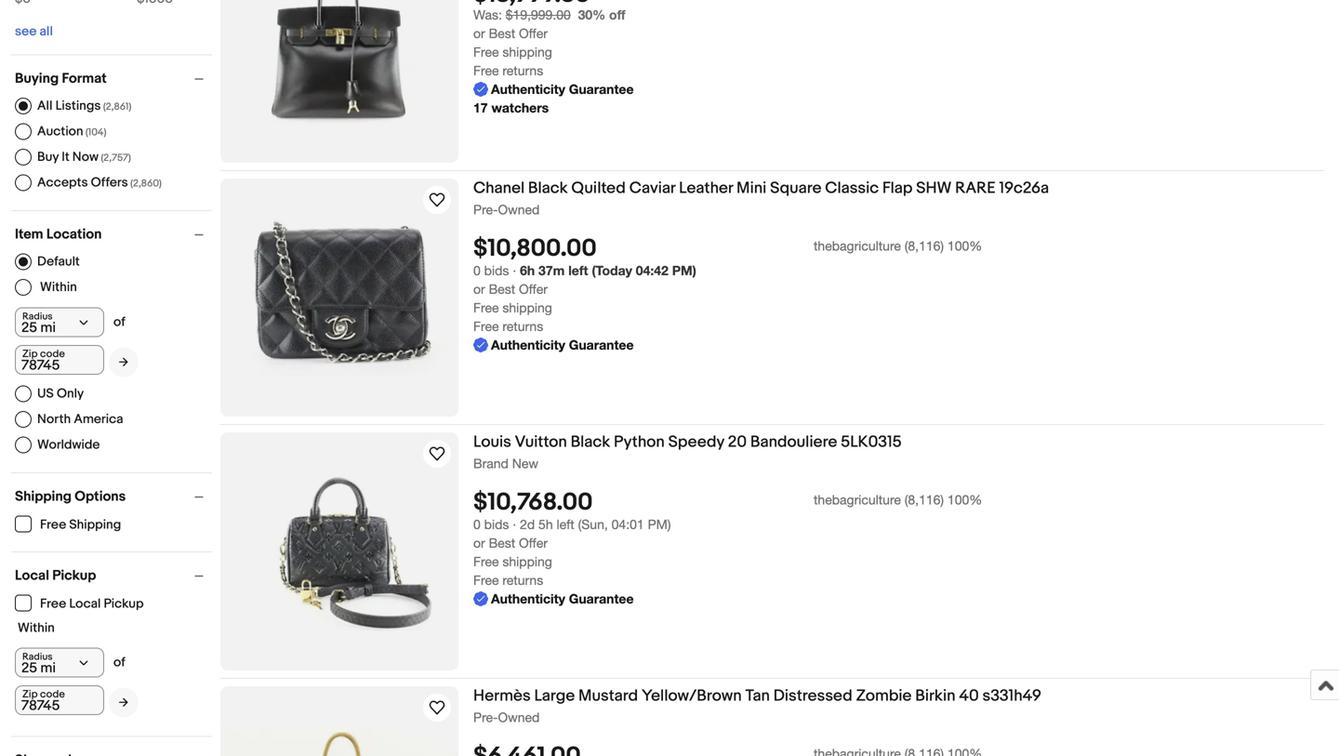 Task type: locate. For each thing, give the bounding box(es) containing it.
or down $10,768.00
[[473, 535, 485, 551]]

2 vertical spatial best
[[489, 535, 515, 551]]

thebagriculture down "5lk0315" on the bottom right
[[814, 492, 901, 508]]

2 thebagriculture from the top
[[814, 492, 901, 508]]

offer down $19,999.00
[[519, 26, 548, 41]]

1 vertical spatial bids
[[484, 517, 509, 532]]

(8,116) inside "thebagriculture (8,116) 100% 0 bids · 2d 5h left (sun, 04:01 pm) or best offer free shipping free returns authenticity guarantee"
[[905, 492, 944, 508]]

3 or from the top
[[473, 535, 485, 551]]

authenticity for $10,800.00
[[491, 337, 565, 353]]

1 shipping from the top
[[503, 44, 552, 60]]

shipping
[[15, 488, 72, 505], [69, 517, 121, 533]]

thebagriculture for $10,768.00
[[814, 492, 901, 508]]

Authenticity Guarantee text field
[[473, 80, 634, 99], [473, 336, 634, 355]]

within
[[40, 279, 77, 295], [18, 620, 55, 636]]

2 vertical spatial returns
[[503, 573, 543, 588]]

1 vertical spatial within
[[18, 620, 55, 636]]

2 vertical spatial offer
[[519, 535, 548, 551]]

0 vertical spatial thebagriculture
[[814, 238, 901, 254]]

1 or from the top
[[473, 26, 485, 41]]

chanel black quilted caviar leather mini square classic flap shw rare 19c26a image
[[220, 218, 459, 377]]

0 vertical spatial authenticity
[[491, 82, 565, 97]]

0 vertical spatial shipping
[[15, 488, 72, 505]]

5lk0315
[[841, 432, 902, 452]]

guarantee down 30%
[[569, 82, 634, 97]]

bids left 2d
[[484, 517, 509, 532]]

pre- down hermès
[[473, 710, 498, 725]]

(8,116)
[[905, 238, 944, 254], [905, 492, 944, 508]]

of down item location 'dropdown button'
[[113, 314, 125, 330]]

0 vertical spatial apply within filter image
[[119, 356, 128, 368]]

$19,999.00
[[506, 7, 571, 23]]

shipping
[[503, 44, 552, 60], [503, 300, 552, 315], [503, 554, 552, 569]]

5h
[[539, 517, 553, 532]]

black
[[528, 179, 568, 198], [571, 432, 610, 452]]

returns
[[503, 63, 543, 78], [503, 319, 543, 334], [503, 573, 543, 588]]

rare
[[955, 179, 996, 198]]

returns inside thebagriculture (8,116) 100% 0 bids · 6h 37m left (today 04:42 pm) or best offer free shipping free returns authenticity guarantee
[[503, 319, 543, 334]]

or down $10,800.00
[[473, 282, 485, 297]]

auction
[[37, 123, 83, 139]]

 (2,757) Items text field
[[99, 152, 131, 164]]

1 vertical spatial (8,116)
[[905, 492, 944, 508]]

within down default
[[40, 279, 77, 295]]

1 thebagriculture from the top
[[814, 238, 901, 254]]

0 horizontal spatial pickup
[[52, 567, 96, 584]]

guarantee inside thebagriculture (8,116) 100% 0 bids · 6h 37m left (today 04:42 pm) or best offer free shipping free returns authenticity guarantee
[[569, 337, 634, 353]]

2 offer from the top
[[519, 282, 548, 297]]

best down $10,800.00
[[489, 282, 515, 297]]

0 vertical spatial (8,116)
[[905, 238, 944, 254]]

1 of from the top
[[113, 314, 125, 330]]

100% down louis vuitton black python speedy 20 bandouliere  5lk0315 link
[[948, 492, 982, 508]]

authenticity inside "thebagriculture (8,116) 100% 0 bids · 2d 5h left (sun, 04:01 pm) or best offer free shipping free returns authenticity guarantee"
[[491, 591, 565, 607]]

shipping inside "thebagriculture (8,116) 100% 0 bids · 2d 5h left (sun, 04:01 pm) or best offer free shipping free returns authenticity guarantee"
[[503, 554, 552, 569]]

100% inside "thebagriculture (8,116) 100% 0 bids · 2d 5h left (sun, 04:01 pm) or best offer free shipping free returns authenticity guarantee"
[[948, 492, 982, 508]]

authenticity inside thebagriculture (8,116) 100% 0 bids · 6h 37m left (today 04:42 pm) or best offer free shipping free returns authenticity guarantee
[[491, 337, 565, 353]]

pickup down local pickup dropdown button
[[104, 596, 144, 612]]

0 vertical spatial bids
[[484, 263, 509, 278]]

0 vertical spatial best
[[489, 26, 515, 41]]

s331h49
[[983, 686, 1041, 706]]

2 apply within filter image from the top
[[119, 696, 128, 708]]

or down was:
[[473, 26, 485, 41]]

2 authenticity from the top
[[491, 337, 565, 353]]

1 owned from the top
[[498, 202, 540, 217]]

2 returns from the top
[[503, 319, 543, 334]]

shipping down options
[[69, 517, 121, 533]]

thebagriculture inside "thebagriculture (8,116) 100% 0 bids · 2d 5h left (sun, 04:01 pm) or best offer free shipping free returns authenticity guarantee"
[[814, 492, 901, 508]]

1 vertical spatial apply within filter image
[[119, 696, 128, 708]]

best
[[489, 26, 515, 41], [489, 282, 515, 297], [489, 535, 515, 551]]

shipping down $19,999.00
[[503, 44, 552, 60]]

authenticity for $10,768.00
[[491, 591, 565, 607]]

best for $10,800.00
[[489, 282, 515, 297]]

shipping down 2d
[[503, 554, 552, 569]]

1 vertical spatial shipping
[[69, 517, 121, 533]]

1 vertical spatial ·
[[513, 517, 516, 532]]

3 shipping from the top
[[503, 554, 552, 569]]

watch louis vuitton black python speedy 20 bandouliere  5lk0315 image
[[426, 443, 448, 465]]

shipping inside thebagriculture (8,116) 100% 0 bids · 6h 37m left (today 04:42 pm) or best offer free shipping free returns authenticity guarantee
[[503, 300, 552, 315]]

pickup up free local pickup link
[[52, 567, 96, 584]]

0 vertical spatial offer
[[519, 26, 548, 41]]

1 · from the top
[[513, 263, 516, 278]]

thebagriculture inside thebagriculture (8,116) 100% 0 bids · 6h 37m left (today 04:42 pm) or best offer free shipping free returns authenticity guarantee
[[814, 238, 901, 254]]

1 returns from the top
[[503, 63, 543, 78]]

2 of from the top
[[113, 655, 125, 671]]

3 best from the top
[[489, 535, 515, 551]]

apply within filter image
[[119, 356, 128, 368], [119, 696, 128, 708]]

1 offer from the top
[[519, 26, 548, 41]]

1 vertical spatial returns
[[503, 319, 543, 334]]

1 vertical spatial of
[[113, 655, 125, 671]]

offer inside thebagriculture (8,116) 100% 0 bids · 6h 37m left (today 04:42 pm) or best offer free shipping free returns authenticity guarantee
[[519, 282, 548, 297]]

of for local pickup
[[113, 655, 125, 671]]

1 vertical spatial authenticity
[[491, 337, 565, 353]]

north america link
[[15, 411, 123, 428]]

vuitton
[[515, 432, 567, 452]]

1 vertical spatial thebagriculture
[[814, 492, 901, 508]]

0
[[473, 263, 481, 278], [473, 517, 481, 532]]

0 vertical spatial within
[[40, 279, 77, 295]]

free
[[473, 44, 499, 60], [473, 63, 499, 78], [473, 300, 499, 315], [473, 319, 499, 334], [40, 517, 66, 533], [473, 554, 499, 569], [473, 573, 499, 588], [40, 596, 66, 612]]

1 vertical spatial shipping
[[503, 300, 552, 315]]

2 (8,116) from the top
[[905, 492, 944, 508]]

bids inside thebagriculture (8,116) 100% 0 bids · 6h 37m left (today 04:42 pm) or best offer free shipping free returns authenticity guarantee
[[484, 263, 509, 278]]

returns inside "thebagriculture (8,116) 100% 0 bids · 2d 5h left (sun, 04:01 pm) or best offer free shipping free returns authenticity guarantee"
[[503, 573, 543, 588]]

1 authenticity from the top
[[491, 82, 565, 97]]

0 vertical spatial pickup
[[52, 567, 96, 584]]

listings
[[55, 98, 101, 114]]

2 vertical spatial guarantee
[[569, 591, 634, 607]]

thebagriculture for $10,800.00
[[814, 238, 901, 254]]

buy it now (2,757)
[[37, 149, 131, 165]]

(8,116) inside thebagriculture (8,116) 100% 0 bids · 6h 37m left (today 04:42 pm) or best offer free shipping free returns authenticity guarantee
[[905, 238, 944, 254]]

guarantee inside "thebagriculture (8,116) 100% 0 bids · 2d 5h left (sun, 04:01 pm) or best offer free shipping free returns authenticity guarantee"
[[569, 591, 634, 607]]

1 best from the top
[[489, 26, 515, 41]]

returns up "watchers"
[[503, 63, 543, 78]]

0 left 2d
[[473, 517, 481, 532]]

2 100% from the top
[[948, 492, 982, 508]]

0 horizontal spatial local
[[15, 567, 49, 584]]

authenticity down 2d
[[491, 591, 565, 607]]

local up free local pickup link
[[15, 567, 49, 584]]

local pickup button
[[15, 567, 212, 584]]

1 apply within filter image from the top
[[119, 356, 128, 368]]

authenticity guarantee text field down 37m in the left of the page
[[473, 336, 634, 355]]

04:01
[[612, 517, 644, 532]]

chanel black quilted caviar leather mini square classic flap shw rare 19c26a heading
[[473, 179, 1049, 198]]

1 vertical spatial left
[[557, 517, 574, 532]]

black left the python
[[571, 432, 610, 452]]

offer down the 6h
[[519, 282, 548, 297]]

caviar
[[629, 179, 675, 198]]

authenticity down the 6h
[[491, 337, 565, 353]]

left inside "thebagriculture (8,116) 100% 0 bids · 2d 5h left (sun, 04:01 pm) or best offer free shipping free returns authenticity guarantee"
[[557, 517, 574, 532]]

3 authenticity from the top
[[491, 591, 565, 607]]

was: $19,999.00 30% off or best offer free shipping free returns authenticity guarantee 17 watchers
[[473, 7, 634, 116]]

local down local pickup dropdown button
[[69, 596, 101, 612]]

40
[[959, 686, 979, 706]]

· left the 6h
[[513, 263, 516, 278]]

1 bids from the top
[[484, 263, 509, 278]]

black right chanel
[[528, 179, 568, 198]]

bids inside "thebagriculture (8,116) 100% 0 bids · 2d 5h left (sun, 04:01 pm) or best offer free shipping free returns authenticity guarantee"
[[484, 517, 509, 532]]

authenticity inside was: $19,999.00 30% off or best offer free shipping free returns authenticity guarantee 17 watchers
[[491, 82, 565, 97]]

2 best from the top
[[489, 282, 515, 297]]

0 vertical spatial authenticity guarantee text field
[[473, 80, 634, 99]]

2 0 from the top
[[473, 517, 481, 532]]

thebagriculture down classic
[[814, 238, 901, 254]]

0 vertical spatial black
[[528, 179, 568, 198]]

shipping down the 6h
[[503, 300, 552, 315]]

0 left the 6h
[[473, 263, 481, 278]]

returns up authenticity guarantee text field
[[503, 573, 543, 588]]

1 vertical spatial pickup
[[104, 596, 144, 612]]

0 inside thebagriculture (8,116) 100% 0 bids · 6h 37m left (today 04:42 pm) or best offer free shipping free returns authenticity guarantee
[[473, 263, 481, 278]]

100% inside thebagriculture (8,116) 100% 0 bids · 6h 37m left (today 04:42 pm) or best offer free shipping free returns authenticity guarantee
[[948, 238, 982, 254]]

bids
[[484, 263, 509, 278], [484, 517, 509, 532]]

0 horizontal spatial black
[[528, 179, 568, 198]]

0 vertical spatial returns
[[503, 63, 543, 78]]

1 vertical spatial 0
[[473, 517, 481, 532]]

pickup
[[52, 567, 96, 584], [104, 596, 144, 612]]

pre-
[[473, 202, 498, 217], [473, 710, 498, 725]]

returns for $10,800.00
[[503, 319, 543, 334]]

3 offer from the top
[[519, 535, 548, 551]]

authenticity up "watchers"
[[491, 82, 565, 97]]

within down free local pickup link
[[18, 620, 55, 636]]

birkin
[[915, 686, 956, 706]]

owned down hermès
[[498, 710, 540, 725]]

local
[[15, 567, 49, 584], [69, 596, 101, 612]]

1 vertical spatial 100%
[[948, 492, 982, 508]]

0 horizontal spatial pm)
[[648, 517, 671, 532]]

returns down the 6h
[[503, 319, 543, 334]]

pm) right 04:42
[[672, 263, 696, 278]]

2 vertical spatial authenticity
[[491, 591, 565, 607]]

1 vertical spatial owned
[[498, 710, 540, 725]]

2 · from the top
[[513, 517, 516, 532]]

1 vertical spatial local
[[69, 596, 101, 612]]

1 vertical spatial black
[[571, 432, 610, 452]]

free local pickup link
[[15, 595, 145, 612]]

owned down chanel
[[498, 202, 540, 217]]

watchers
[[491, 100, 549, 116]]

guarantee down (today
[[569, 337, 634, 353]]

accepts offers (2,860)
[[37, 175, 162, 190]]

left
[[568, 263, 588, 278], [557, 517, 574, 532]]

pm) inside "thebagriculture (8,116) 100% 0 bids · 2d 5h left (sun, 04:01 pm) or best offer free shipping free returns authenticity guarantee"
[[648, 517, 671, 532]]

returns inside was: $19,999.00 30% off or best offer free shipping free returns authenticity guarantee 17 watchers
[[503, 63, 543, 78]]

free shipping
[[40, 517, 121, 533]]

auction (104)
[[37, 123, 106, 139]]

left for $10,800.00
[[568, 263, 588, 278]]

(2,861)
[[103, 101, 131, 113]]

(8,116) down louis vuitton black python speedy 20 bandouliere  5lk0315 link
[[905, 492, 944, 508]]

3 returns from the top
[[503, 573, 543, 588]]

left inside thebagriculture (8,116) 100% 0 bids · 6h 37m left (today 04:42 pm) or best offer free shipping free returns authenticity guarantee
[[568, 263, 588, 278]]

1 horizontal spatial local
[[69, 596, 101, 612]]

(8,116) down shw
[[905, 238, 944, 254]]

offer inside "thebagriculture (8,116) 100% 0 bids · 2d 5h left (sun, 04:01 pm) or best offer free shipping free returns authenticity guarantee"
[[519, 535, 548, 551]]

or for $10,800.00
[[473, 282, 485, 297]]

shipping inside was: $19,999.00 30% off or best offer free shipping free returns authenticity guarantee 17 watchers
[[503, 44, 552, 60]]

0 vertical spatial local
[[15, 567, 49, 584]]

(2,860)
[[130, 177, 162, 189]]

0 vertical spatial left
[[568, 263, 588, 278]]

hermes black box calf birkin hac 32 ghw 2h0509 image
[[220, 0, 459, 123]]

authenticity guarantee text field up "watchers"
[[473, 80, 634, 99]]

1 guarantee from the top
[[569, 82, 634, 97]]

2 authenticity guarantee text field from the top
[[473, 336, 634, 355]]

pm)
[[672, 263, 696, 278], [648, 517, 671, 532]]

guarantee for $10,768.00
[[569, 591, 634, 607]]

guarantee down (sun,
[[569, 591, 634, 607]]

1 100% from the top
[[948, 238, 982, 254]]

· for $10,800.00
[[513, 263, 516, 278]]

bids left the 6h
[[484, 263, 509, 278]]

1 vertical spatial best
[[489, 282, 515, 297]]

0 vertical spatial owned
[[498, 202, 540, 217]]

0 vertical spatial pre-
[[473, 202, 498, 217]]

or inside thebagriculture (8,116) 100% 0 bids · 6h 37m left (today 04:42 pm) or best offer free shipping free returns authenticity guarantee
[[473, 282, 485, 297]]

0 vertical spatial guarantee
[[569, 82, 634, 97]]

hermès large mustard yellow/brown tan distressed zombie birkin 40 s331h49 image
[[220, 726, 459, 756]]

2 shipping from the top
[[503, 300, 552, 315]]

offers
[[91, 175, 128, 190]]

·
[[513, 263, 516, 278], [513, 517, 516, 532]]

pm) inside thebagriculture (8,116) 100% 0 bids · 6h 37m left (today 04:42 pm) or best offer free shipping free returns authenticity guarantee
[[672, 263, 696, 278]]

· inside "thebagriculture (8,116) 100% 0 bids · 2d 5h left (sun, 04:01 pm) or best offer free shipping free returns authenticity guarantee"
[[513, 517, 516, 532]]

0 vertical spatial pm)
[[672, 263, 696, 278]]

2 owned from the top
[[498, 710, 540, 725]]

1 vertical spatial pre-
[[473, 710, 498, 725]]

 (2,860) Items text field
[[128, 177, 162, 189]]

20
[[728, 432, 747, 452]]

3 guarantee from the top
[[569, 591, 634, 607]]

black inside chanel black quilted caviar leather mini square classic flap shw rare 19c26a pre-owned
[[528, 179, 568, 198]]

2 vertical spatial shipping
[[503, 554, 552, 569]]

1 vertical spatial guarantee
[[569, 337, 634, 353]]

100%
[[948, 238, 982, 254], [948, 492, 982, 508]]

0 vertical spatial of
[[113, 314, 125, 330]]

worldwide link
[[15, 437, 100, 453]]

100% down rare at the right top
[[948, 238, 982, 254]]

apply within filter image for item location
[[119, 356, 128, 368]]

1 0 from the top
[[473, 263, 481, 278]]

best down $10,768.00
[[489, 535, 515, 551]]

0 vertical spatial 100%
[[948, 238, 982, 254]]

0 vertical spatial 0
[[473, 263, 481, 278]]

shw
[[916, 179, 952, 198]]

buying
[[15, 70, 59, 87]]

owned inside chanel black quilted caviar leather mini square classic flap shw rare 19c26a pre-owned
[[498, 202, 540, 217]]

bandouliere
[[750, 432, 837, 452]]

or inside "thebagriculture (8,116) 100% 0 bids · 2d 5h left (sun, 04:01 pm) or best offer free shipping free returns authenticity guarantee"
[[473, 535, 485, 551]]

None text field
[[15, 345, 104, 375], [15, 685, 104, 715], [15, 345, 104, 375], [15, 685, 104, 715]]

1 vertical spatial or
[[473, 282, 485, 297]]

1 vertical spatial pm)
[[648, 517, 671, 532]]

1 horizontal spatial black
[[571, 432, 610, 452]]

watch chanel black quilted caviar leather mini square classic flap shw rare 19c26a image
[[426, 189, 448, 211]]

1 (8,116) from the top
[[905, 238, 944, 254]]

shipping options
[[15, 488, 126, 505]]

location
[[46, 226, 102, 243]]

guarantee for $10,800.00
[[569, 337, 634, 353]]

of down the free local pickup
[[113, 655, 125, 671]]

left right 5h
[[557, 517, 574, 532]]

it
[[62, 149, 69, 165]]

0 vertical spatial or
[[473, 26, 485, 41]]

2 or from the top
[[473, 282, 485, 297]]

thebagriculture
[[814, 238, 901, 254], [814, 492, 901, 508]]

2 bids from the top
[[484, 517, 509, 532]]

 (2,861) Items text field
[[101, 101, 131, 113]]

· inside thebagriculture (8,116) 100% 0 bids · 6h 37m left (today 04:42 pm) or best offer free shipping free returns authenticity guarantee
[[513, 263, 516, 278]]

best inside was: $19,999.00 30% off or best offer free shipping free returns authenticity guarantee 17 watchers
[[489, 26, 515, 41]]

2 vertical spatial or
[[473, 535, 485, 551]]

offer for $10,800.00
[[519, 282, 548, 297]]

left right 37m in the left of the page
[[568, 263, 588, 278]]

best down was:
[[489, 26, 515, 41]]

pm) right 04:01
[[648, 517, 671, 532]]

now
[[72, 149, 99, 165]]

1 vertical spatial offer
[[519, 282, 548, 297]]

default
[[37, 254, 80, 269]]

0 vertical spatial shipping
[[503, 44, 552, 60]]

best inside "thebagriculture (8,116) 100% 0 bids · 2d 5h left (sun, 04:01 pm) or best offer free shipping free returns authenticity guarantee"
[[489, 535, 515, 551]]

1 pre- from the top
[[473, 202, 498, 217]]

shipping up free shipping "link"
[[15, 488, 72, 505]]

offer down 2d
[[519, 535, 548, 551]]

best inside thebagriculture (8,116) 100% 0 bids · 6h 37m left (today 04:42 pm) or best offer free shipping free returns authenticity guarantee
[[489, 282, 515, 297]]

pre- down chanel
[[473, 202, 498, 217]]

left for $10,768.00
[[557, 517, 574, 532]]

1 vertical spatial authenticity guarantee text field
[[473, 336, 634, 355]]

2 pre- from the top
[[473, 710, 498, 725]]

1 horizontal spatial pm)
[[672, 263, 696, 278]]

pre- inside hermès large mustard yellow/brown tan distressed zombie birkin 40 s331h49 pre-owned
[[473, 710, 498, 725]]

2 guarantee from the top
[[569, 337, 634, 353]]

shipping options button
[[15, 488, 212, 505]]

offer
[[519, 26, 548, 41], [519, 282, 548, 297], [519, 535, 548, 551]]

0 vertical spatial ·
[[513, 263, 516, 278]]

 (104) Items text field
[[83, 126, 106, 138]]

· left 2d
[[513, 517, 516, 532]]

0 inside "thebagriculture (8,116) 100% 0 bids · 2d 5h left (sun, 04:01 pm) or best offer free shipping free returns authenticity guarantee"
[[473, 517, 481, 532]]



Task type: vqa. For each thing, say whether or not it's contained in the screenshot.
1st or
yes



Task type: describe. For each thing, give the bounding box(es) containing it.
$10,768.00
[[473, 488, 593, 517]]

worldwide
[[37, 437, 100, 453]]

black inside louis vuitton black python speedy 20 bandouliere  5lk0315 brand new
[[571, 432, 610, 452]]

apply within filter image for local pickup
[[119, 696, 128, 708]]

new
[[512, 456, 538, 471]]

guarantee inside was: $19,999.00 30% off or best offer free shipping free returns authenticity guarantee 17 watchers
[[569, 82, 634, 97]]

format
[[62, 70, 107, 87]]

local pickup
[[15, 567, 96, 584]]

zombie
[[856, 686, 912, 706]]

· for $10,768.00
[[513, 517, 516, 532]]

$10,800.00
[[473, 235, 597, 263]]

free inside "link"
[[40, 517, 66, 533]]

america
[[74, 411, 123, 427]]

100% for $10,800.00
[[948, 238, 982, 254]]

see all button
[[15, 24, 53, 40]]

thebagriculture (8,116) 100% 0 bids · 2d 5h left (sun, 04:01 pm) or best offer free shipping free returns authenticity guarantee
[[473, 492, 982, 607]]

accepts
[[37, 175, 88, 190]]

see all
[[15, 24, 53, 40]]

30%
[[578, 7, 606, 23]]

louis vuitton black python speedy 20 bandouliere  5lk0315 heading
[[473, 432, 902, 452]]

python
[[614, 432, 665, 452]]

item
[[15, 226, 43, 243]]

watch hermès large mustard yellow/brown tan distressed zombie birkin 40 s331h49 image
[[426, 697, 448, 719]]

mustard
[[579, 686, 638, 706]]

bids for $10,768.00
[[484, 517, 509, 532]]

offer inside was: $19,999.00 30% off or best offer free shipping free returns authenticity guarantee 17 watchers
[[519, 26, 548, 41]]

(2,757)
[[101, 152, 131, 164]]

thebagriculture (8,116) 100% 0 bids · 6h 37m left (today 04:42 pm) or best offer free shipping free returns authenticity guarantee
[[473, 238, 982, 353]]

louis vuitton black python speedy 20 bandouliere  5lk0315 link
[[473, 432, 1324, 455]]

(104)
[[85, 126, 106, 138]]

37m
[[539, 263, 565, 278]]

shipping for $10,800.00
[[503, 300, 552, 315]]

quilted
[[571, 179, 626, 198]]

0 for $10,768.00
[[473, 517, 481, 532]]

tan
[[745, 686, 770, 706]]

or for $10,768.00
[[473, 535, 485, 551]]

(8,116) for $10,768.00
[[905, 492, 944, 508]]

speedy
[[668, 432, 724, 452]]

mini
[[737, 179, 767, 198]]

pm) for $10,768.00
[[648, 517, 671, 532]]

shipping inside "link"
[[69, 517, 121, 533]]

0 for $10,800.00
[[473, 263, 481, 278]]

chanel black quilted caviar leather mini square classic flap shw rare 19c26a pre-owned
[[473, 179, 1049, 217]]

buy
[[37, 149, 59, 165]]

us only link
[[15, 385, 84, 402]]

buying format
[[15, 70, 107, 87]]

us only
[[37, 386, 84, 402]]

19c26a
[[999, 179, 1049, 198]]

was:
[[473, 7, 502, 23]]

louis
[[473, 432, 511, 452]]

distressed
[[774, 686, 853, 706]]

1 horizontal spatial pickup
[[104, 596, 144, 612]]

offer for $10,768.00
[[519, 535, 548, 551]]

hermès
[[473, 686, 531, 706]]

only
[[57, 386, 84, 402]]

(8,116) for $10,800.00
[[905, 238, 944, 254]]

buying format button
[[15, 70, 212, 87]]

free shipping link
[[15, 516, 122, 533]]

hermès large mustard yellow/brown tan distressed zombie birkin 40 s331h49 heading
[[473, 686, 1041, 706]]

returns for $10,768.00
[[503, 573, 543, 588]]

local inside free local pickup link
[[69, 596, 101, 612]]

north
[[37, 411, 71, 427]]

item location
[[15, 226, 102, 243]]

graph of available inventory between $0 and $1000+ image
[[15, 0, 173, 16]]

of for item location
[[113, 314, 125, 330]]

classic
[[825, 179, 879, 198]]

best for $10,768.00
[[489, 535, 515, 551]]

large
[[534, 686, 575, 706]]

yellow/brown
[[642, 686, 742, 706]]

flap
[[882, 179, 913, 198]]

free local pickup
[[40, 596, 144, 612]]

chanel black quilted caviar leather mini square classic flap shw rare 19c26a link
[[473, 179, 1324, 201]]

leather
[[679, 179, 733, 198]]

north america
[[37, 411, 123, 427]]

bids for $10,800.00
[[484, 263, 509, 278]]

square
[[770, 179, 822, 198]]

us
[[37, 386, 54, 402]]

chanel
[[473, 179, 525, 198]]

off
[[609, 7, 625, 23]]

pre- inside chanel black quilted caviar leather mini square classic flap shw rare 19c26a pre-owned
[[473, 202, 498, 217]]

owned inside hermès large mustard yellow/brown tan distressed zombie birkin 40 s331h49 pre-owned
[[498, 710, 540, 725]]

6h
[[520, 263, 535, 278]]

all
[[37, 98, 53, 114]]

100% for $10,768.00
[[948, 492, 982, 508]]

17
[[473, 100, 488, 116]]

options
[[75, 488, 126, 505]]

04:42
[[636, 263, 669, 278]]

louis vuitton black python speedy 20 bandouliere  5lk0315 image
[[220, 472, 459, 631]]

2d
[[520, 517, 535, 532]]

(sun,
[[578, 517, 608, 532]]

shipping for $10,768.00
[[503, 554, 552, 569]]

pm) for $10,800.00
[[672, 263, 696, 278]]

Authenticity Guarantee text field
[[473, 590, 634, 608]]

brand
[[473, 456, 509, 471]]

default link
[[15, 253, 80, 270]]

hermès large mustard yellow/brown tan distressed zombie birkin 40 s331h49 pre-owned
[[473, 686, 1041, 725]]

hermès large mustard yellow/brown tan distressed zombie birkin 40 s331h49 link
[[473, 686, 1324, 709]]

(today
[[592, 263, 632, 278]]

1 authenticity guarantee text field from the top
[[473, 80, 634, 99]]

all listings (2,861)
[[37, 98, 131, 114]]

item location button
[[15, 226, 212, 243]]

all
[[40, 24, 53, 40]]

louis vuitton black python speedy 20 bandouliere  5lk0315 brand new
[[473, 432, 902, 471]]

see
[[15, 24, 37, 40]]

or inside was: $19,999.00 30% off or best offer free shipping free returns authenticity guarantee 17 watchers
[[473, 26, 485, 41]]



